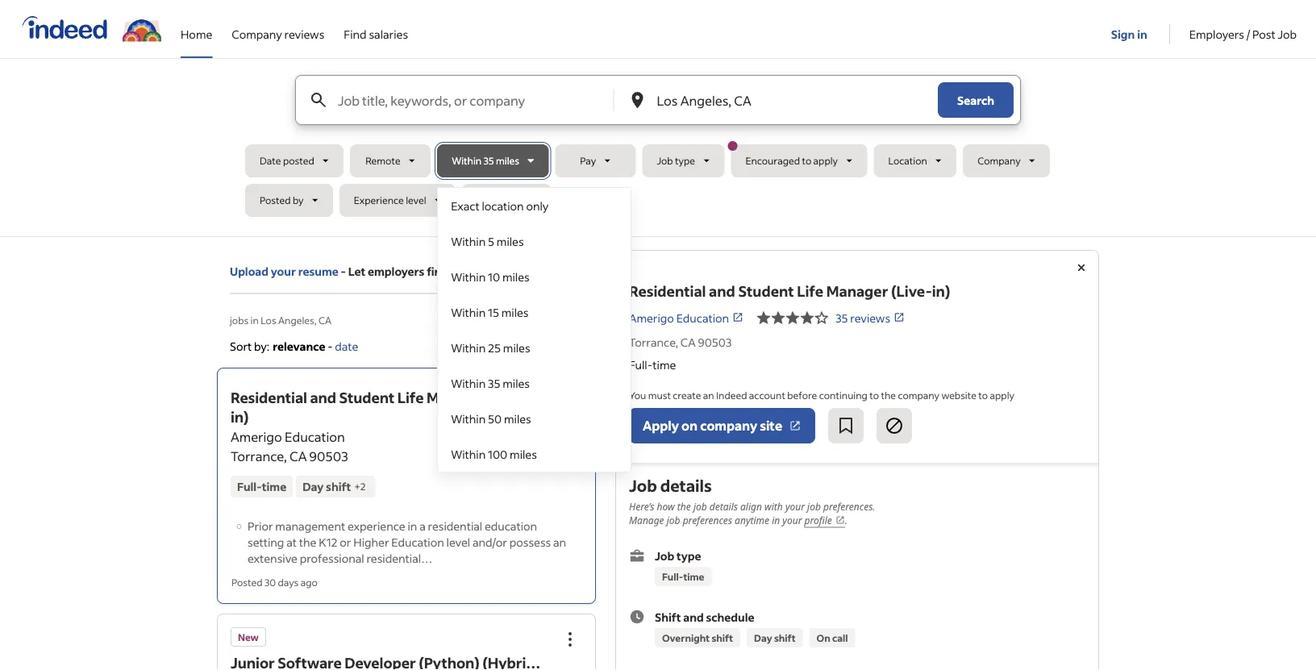 Task type: vqa. For each thing, say whether or not it's contained in the screenshot.
overview
no



Task type: describe. For each thing, give the bounding box(es) containing it.
upload
[[230, 264, 269, 279]]

2 horizontal spatial to
[[978, 389, 988, 401]]

you
[[629, 389, 646, 401]]

0 horizontal spatial full-
[[237, 479, 262, 494]]

miles for within 25 miles link
[[503, 340, 530, 355]]

job up here's on the left of page
[[629, 475, 657, 496]]

in left "los"
[[250, 314, 259, 326]]

before
[[787, 389, 817, 401]]

pay button
[[555, 144, 636, 177]]

on call
[[817, 631, 848, 644]]

you must create an indeed account before continuing to the company website to apply
[[629, 389, 1014, 401]]

residential for residential and student life manager (live-in)
[[629, 282, 706, 300]]

manager for residential and student life manager (live-in)
[[826, 282, 888, 300]]

none search field containing search
[[245, 75, 1071, 473]]

job right post
[[1278, 27, 1297, 41]]

must
[[648, 389, 671, 401]]

shift and schedule
[[655, 610, 754, 624]]

the for before
[[881, 389, 896, 401]]

level inside prior management experience in a residential education setting at the k12 or higher education level and/or possess an extensive professional residential…
[[446, 535, 470, 549]]

1 horizontal spatial ca
[[319, 314, 332, 326]]

2 horizontal spatial ca
[[681, 335, 696, 349]]

2
[[360, 480, 366, 493]]

miles inside within 35 miles dropdown button
[[496, 154, 519, 167]]

find
[[427, 264, 448, 279]]

angeles,
[[278, 314, 317, 326]]

remote
[[366, 154, 401, 167]]

level inside popup button
[[406, 194, 426, 206]]

life for residential and student life manager (live- in) amerigo education torrance, ca 90503
[[397, 388, 424, 407]]

company button
[[963, 144, 1050, 177]]

1 horizontal spatial an
[[703, 389, 714, 401]]

30
[[264, 576, 276, 589]]

encouraged
[[745, 154, 800, 167]]

amerigo education link
[[629, 309, 744, 326]]

date posted
[[260, 154, 314, 167]]

overnight
[[662, 631, 710, 644]]

or
[[340, 535, 351, 549]]

within 15 miles
[[451, 305, 529, 319]]

encouraged to apply
[[745, 154, 838, 167]]

find
[[344, 27, 367, 41]]

1 horizontal spatial time
[[653, 357, 676, 372]]

sign in
[[1111, 27, 1147, 41]]

on
[[681, 417, 698, 434]]

0 horizontal spatial job
[[667, 514, 680, 527]]

education inside residential and student life manager (live- in) amerigo education torrance, ca 90503
[[285, 428, 345, 445]]

employers
[[368, 264, 424, 279]]

0 vertical spatial details
[[660, 475, 712, 496]]

management
[[275, 518, 345, 533]]

shift for day shift
[[774, 631, 796, 644]]

1 horizontal spatial jobs
[[548, 340, 567, 353]]

exact location only link
[[438, 188, 631, 223]]

experience level button
[[339, 184, 456, 217]]

posted
[[283, 154, 314, 167]]

within 10 miles link
[[438, 259, 631, 294]]

encouraged to apply button
[[728, 141, 867, 177]]

close job details image
[[1072, 258, 1091, 277]]

job down manage
[[655, 548, 674, 563]]

website
[[941, 389, 977, 401]]

1 vertical spatial full-time
[[237, 479, 286, 494]]

within inside within 35 miles dropdown button
[[452, 154, 482, 167]]

within 5 miles
[[451, 234, 524, 248]]

1 vertical spatial type
[[677, 548, 701, 563]]

within 35 miles inside within 35 miles "link"
[[451, 376, 530, 390]]

within for within 50 miles link
[[451, 411, 486, 426]]

15
[[488, 305, 499, 319]]

only
[[526, 198, 549, 213]]

1 vertical spatial your
[[785, 500, 805, 513]]

schedule
[[706, 610, 754, 624]]

- for date
[[328, 339, 333, 353]]

(live- for residential and student life manager (live-in)
[[891, 282, 932, 300]]

apply
[[643, 417, 679, 434]]

you
[[451, 264, 471, 279]]

prior management experience in a residential education setting at the k12 or higher education level and/or possess an extensive professional residential…
[[248, 518, 566, 565]]

the for education
[[299, 535, 316, 549]]

35 reviews
[[836, 310, 890, 325]]

day shift
[[754, 631, 796, 644]]

apply on company site
[[643, 417, 782, 434]]

ago
[[301, 576, 318, 589]]

exact location only
[[451, 198, 549, 213]]

within for "within 10 miles" link
[[451, 269, 486, 284]]

within 100 miles
[[451, 447, 537, 461]]

relevance
[[273, 339, 325, 353]]

Edit location text field
[[654, 76, 906, 124]]

on
[[817, 631, 830, 644]]

los
[[261, 314, 276, 326]]

upload your resume - let employers find you
[[230, 264, 471, 279]]

apply on company site button
[[629, 408, 815, 444]]

miles for within 50 miles link
[[504, 411, 531, 426]]

profile
[[804, 514, 832, 527]]

continuing
[[819, 389, 868, 401]]

0 vertical spatial company
[[898, 389, 940, 401]]

call
[[832, 631, 848, 644]]

preferences
[[683, 514, 732, 527]]

within for within 25 miles link
[[451, 340, 486, 355]]

overnight shift
[[662, 631, 733, 644]]

anytime
[[735, 514, 769, 527]]

35 inside dropdown button
[[483, 154, 494, 167]]

miles for "within 10 miles" link
[[502, 269, 530, 284]]

date posted button
[[245, 144, 344, 177]]

find salaries link
[[344, 0, 408, 55]]

posted 30 days ago
[[231, 576, 318, 589]]

10
[[488, 269, 500, 284]]

151,538
[[514, 340, 546, 353]]

2 vertical spatial your
[[783, 514, 802, 527]]

and for shift and schedule
[[683, 610, 704, 624]]

search: Job title, keywords, or company text field
[[335, 76, 612, 124]]

shift for overnight shift
[[712, 631, 733, 644]]

how
[[657, 500, 675, 513]]

a
[[419, 518, 426, 533]]

upload your resume link
[[230, 263, 339, 280]]

amerigo inside residential and student life manager (live- in) amerigo education torrance, ca 90503
[[231, 428, 282, 445]]

location
[[888, 154, 927, 167]]

0 vertical spatial full-time
[[629, 357, 676, 372]]

1 horizontal spatial to
[[870, 389, 879, 401]]

post
[[1253, 27, 1276, 41]]

residential and student life manager (live- in) amerigo education torrance, ca 90503
[[231, 388, 532, 464]]

1 vertical spatial apply
[[990, 389, 1014, 401]]

student for residential and student life manager (live- in) amerigo education torrance, ca 90503
[[339, 388, 395, 407]]

search button
[[938, 82, 1014, 118]]

not interested image
[[885, 416, 904, 435]]

miles for within 5 miles 'link'
[[497, 234, 524, 248]]

in inside sign in link
[[1137, 27, 1147, 41]]

residential and student life manager (live-in)
[[629, 282, 950, 300]]

35 reviews link
[[836, 310, 905, 325]]

within for within 35 miles "link"
[[451, 376, 486, 390]]

35 inside "link"
[[488, 376, 500, 390]]

posted by
[[260, 194, 304, 206]]

type inside "popup button"
[[675, 154, 695, 167]]

1 horizontal spatial torrance,
[[629, 335, 678, 349]]

within 5 miles link
[[438, 223, 631, 259]]

miles for within 100 miles link
[[510, 447, 537, 461]]

manage job preferences anytime in your
[[629, 514, 804, 527]]

within for the within 15 miles link
[[451, 305, 486, 319]]

save this job image
[[836, 416, 856, 435]]

possess
[[509, 535, 551, 549]]

date
[[260, 154, 281, 167]]

within for within 5 miles 'link'
[[451, 234, 486, 248]]

residential…
[[367, 551, 432, 565]]

higher
[[353, 535, 389, 549]]

k12
[[319, 535, 338, 549]]

an inside prior management experience in a residential education setting at the k12 or higher education level and/or possess an extensive professional residential…
[[553, 535, 566, 549]]

preferences.
[[823, 500, 875, 513]]



Task type: locate. For each thing, give the bounding box(es) containing it.
sign in link
[[1111, 1, 1150, 56]]

time up prior
[[262, 479, 286, 494]]

apply inside popup button
[[813, 154, 838, 167]]

days
[[278, 576, 299, 589]]

and
[[709, 282, 735, 300], [310, 388, 336, 407], [683, 610, 704, 624]]

level right "experience"
[[406, 194, 426, 206]]

to right continuing
[[870, 389, 879, 401]]

job
[[693, 500, 707, 513], [807, 500, 821, 513], [667, 514, 680, 527]]

time up shift and schedule
[[683, 570, 704, 583]]

1 vertical spatial 35
[[836, 310, 848, 325]]

remote button
[[350, 144, 431, 177]]

1 horizontal spatial apply
[[990, 389, 1014, 401]]

to right website
[[978, 389, 988, 401]]

job type down the preferences
[[655, 548, 701, 563]]

and up amerigo education link
[[709, 282, 735, 300]]

full-time up prior
[[237, 479, 286, 494]]

amerigo education
[[629, 310, 729, 325]]

full-time up must
[[629, 357, 676, 372]]

shift left on
[[774, 631, 796, 644]]

1 horizontal spatial education
[[391, 535, 444, 549]]

day shift + 2
[[303, 479, 366, 494]]

manager
[[826, 282, 888, 300], [427, 388, 488, 407]]

+
[[354, 480, 360, 493]]

reviews for company reviews
[[284, 27, 324, 41]]

an right create
[[703, 389, 714, 401]]

ca down amerigo education link
[[681, 335, 696, 349]]

0 horizontal spatial (live-
[[491, 388, 532, 407]]

miles right 100
[[510, 447, 537, 461]]

and/or
[[472, 535, 507, 549]]

0 vertical spatial full-
[[629, 357, 653, 372]]

level
[[406, 194, 426, 206], [446, 535, 470, 549]]

jobs up sort
[[230, 314, 249, 326]]

student down date
[[339, 388, 395, 407]]

align
[[740, 500, 762, 513]]

torrance, inside residential and student life manager (live- in) amerigo education torrance, ca 90503
[[231, 448, 287, 464]]

2 horizontal spatial shift
[[774, 631, 796, 644]]

0 vertical spatial level
[[406, 194, 426, 206]]

1 horizontal spatial -
[[341, 264, 346, 279]]

1 vertical spatial (live-
[[491, 388, 532, 407]]

student
[[738, 282, 794, 300], [339, 388, 395, 407]]

0 horizontal spatial day
[[303, 479, 324, 494]]

job type right "pay" popup button
[[657, 154, 695, 167]]

ca up day shift + 2
[[289, 448, 307, 464]]

within inside within 50 miles link
[[451, 411, 486, 426]]

menu containing exact location only
[[437, 187, 632, 473]]

job type inside "popup button"
[[657, 154, 695, 167]]

residential down by:
[[231, 388, 307, 407]]

in right sign
[[1137, 27, 1147, 41]]

shift left +
[[326, 479, 351, 494]]

your
[[271, 264, 296, 279], [785, 500, 805, 513], [783, 514, 802, 527]]

job type
[[657, 154, 695, 167], [655, 548, 701, 563]]

residential and student life manager (live- in) button
[[231, 388, 532, 426]]

setting
[[248, 535, 284, 549]]

employers / post job link
[[1189, 0, 1297, 55]]

jobs right 151,538
[[548, 340, 567, 353]]

1 horizontal spatial job
[[693, 500, 707, 513]]

new
[[238, 631, 259, 643]]

jobs in los angeles, ca
[[230, 314, 332, 326]]

details
[[660, 475, 712, 496], [710, 500, 738, 513]]

within 35 miles down within 25 miles
[[451, 376, 530, 390]]

your down with
[[783, 514, 802, 527]]

home
[[181, 27, 212, 41]]

within 25 miles link
[[438, 330, 631, 365]]

posted for posted 30 days ago
[[231, 576, 262, 589]]

education up day shift + 2
[[285, 428, 345, 445]]

full-time up shift in the bottom of the page
[[662, 570, 704, 583]]

manager up within 50 miles
[[427, 388, 488, 407]]

company
[[898, 389, 940, 401], [700, 417, 757, 434]]

1 vertical spatial torrance,
[[231, 448, 287, 464]]

within 15 miles link
[[438, 294, 631, 330]]

reviews for 35 reviews
[[850, 310, 890, 325]]

job
[[1278, 27, 1297, 41], [657, 154, 673, 167], [629, 475, 657, 496], [655, 548, 674, 563]]

here's how the job details align with your job preferences.
[[629, 500, 875, 513]]

company up not interested image
[[898, 389, 940, 401]]

2 vertical spatial full-time
[[662, 570, 704, 583]]

2 vertical spatial time
[[683, 570, 704, 583]]

shift
[[655, 610, 681, 624]]

miles
[[496, 154, 519, 167], [497, 234, 524, 248], [502, 269, 530, 284], [501, 305, 529, 319], [503, 340, 530, 355], [503, 376, 530, 390], [504, 411, 531, 426], [510, 447, 537, 461]]

experience
[[348, 518, 405, 533]]

and for residential and student life manager (live-in)
[[709, 282, 735, 300]]

within up 'exact'
[[452, 154, 482, 167]]

the right how at the bottom of page
[[677, 500, 691, 513]]

0 horizontal spatial residential
[[231, 388, 307, 407]]

residential inside residential and student life manager (live- in) amerigo education torrance, ca 90503
[[231, 388, 307, 407]]

company right home
[[232, 27, 282, 41]]

posted left 30 on the left of the page
[[231, 576, 262, 589]]

reviews
[[284, 27, 324, 41], [850, 310, 890, 325]]

within left the 10
[[451, 269, 486, 284]]

0 vertical spatial your
[[271, 264, 296, 279]]

1 vertical spatial job type
[[655, 548, 701, 563]]

0 vertical spatial amerigo
[[629, 310, 674, 325]]

- left date
[[328, 339, 333, 353]]

1 horizontal spatial company
[[898, 389, 940, 401]]

education inside prior management experience in a residential education setting at the k12 or higher education level and/or possess an extensive professional residential…
[[391, 535, 444, 549]]

student inside residential and student life manager (live- in) amerigo education torrance, ca 90503
[[339, 388, 395, 407]]

within 100 miles link
[[438, 436, 631, 472]]

0 vertical spatial day
[[303, 479, 324, 494]]

within 35 miles up exact location only
[[452, 154, 519, 167]]

4.1 out of 5 stars. link to 35 company reviews (opens in a new tab) image
[[757, 308, 829, 327]]

reviews left find
[[284, 27, 324, 41]]

life for residential and student life manager (live-in)
[[797, 282, 823, 300]]

residential
[[428, 518, 482, 533]]

0 vertical spatial in)
[[932, 282, 950, 300]]

in) inside residential and student life manager (live- in) amerigo education torrance, ca 90503
[[231, 408, 249, 426]]

miles right "50"
[[504, 411, 531, 426]]

0 vertical spatial jobs
[[230, 314, 249, 326]]

90503 inside residential and student life manager (live- in) amerigo education torrance, ca 90503
[[309, 448, 348, 464]]

let
[[348, 264, 365, 279]]

0 vertical spatial time
[[653, 357, 676, 372]]

miles inside within 50 miles link
[[504, 411, 531, 426]]

posted by button
[[245, 184, 333, 217]]

0 horizontal spatial shift
[[326, 479, 351, 494]]

1 vertical spatial -
[[328, 339, 333, 353]]

2 horizontal spatial job
[[807, 500, 821, 513]]

ca right angeles,
[[319, 314, 332, 326]]

1 vertical spatial time
[[262, 479, 286, 494]]

sort by: relevance - date
[[230, 339, 358, 353]]

home link
[[181, 0, 212, 55]]

0 horizontal spatial ca
[[289, 448, 307, 464]]

0 vertical spatial ca
[[319, 314, 332, 326]]

5
[[488, 234, 494, 248]]

2 vertical spatial education
[[391, 535, 444, 549]]

0 vertical spatial -
[[341, 264, 346, 279]]

1 horizontal spatial the
[[677, 500, 691, 513]]

1 horizontal spatial residential
[[629, 282, 706, 300]]

job right "pay" popup button
[[657, 154, 673, 167]]

1 vertical spatial day
[[754, 631, 772, 644]]

1 horizontal spatial manager
[[826, 282, 888, 300]]

pay
[[580, 154, 596, 167]]

miles inside the within 15 miles link
[[501, 305, 529, 319]]

company reviews
[[232, 27, 324, 41]]

2 vertical spatial 35
[[488, 376, 500, 390]]

2 horizontal spatial and
[[709, 282, 735, 300]]

0 vertical spatial within 35 miles
[[452, 154, 519, 167]]

an
[[703, 389, 714, 401], [553, 535, 566, 549]]

- for let
[[341, 264, 346, 279]]

(live-
[[891, 282, 932, 300], [491, 388, 532, 407]]

miles right 5 in the top left of the page
[[497, 234, 524, 248]]

job up the preferences
[[693, 500, 707, 513]]

1 vertical spatial an
[[553, 535, 566, 549]]

within 50 miles link
[[438, 401, 631, 436]]

an right "possess" at left bottom
[[553, 535, 566, 549]]

1 vertical spatial residential
[[231, 388, 307, 407]]

0 vertical spatial residential
[[629, 282, 706, 300]]

within
[[452, 154, 482, 167], [451, 234, 486, 248], [451, 269, 486, 284], [451, 305, 486, 319], [451, 340, 486, 355], [451, 376, 486, 390], [451, 411, 486, 426], [451, 447, 486, 461]]

miles inside within 25 miles link
[[503, 340, 530, 355]]

manager for residential and student life manager (live- in) amerigo education torrance, ca 90503
[[427, 388, 488, 407]]

your right with
[[785, 500, 805, 513]]

shift for day shift + 2
[[326, 479, 351, 494]]

within 35 miles button
[[437, 144, 549, 177]]

0 horizontal spatial student
[[339, 388, 395, 407]]

company inside popup button
[[700, 417, 757, 434]]

company for company
[[978, 154, 1021, 167]]

1 horizontal spatial company
[[978, 154, 1021, 167]]

within left "50"
[[451, 411, 486, 426]]

full- up you
[[629, 357, 653, 372]]

posted for posted by
[[260, 194, 291, 206]]

2 horizontal spatial time
[[683, 570, 704, 583]]

miles inside "within 10 miles" link
[[502, 269, 530, 284]]

ca inside residential and student life manager (live- in) amerigo education torrance, ca 90503
[[289, 448, 307, 464]]

(live- for residential and student life manager (live- in) amerigo education torrance, ca 90503
[[491, 388, 532, 407]]

day for day shift
[[754, 631, 772, 644]]

company down search
[[978, 154, 1021, 167]]

2 horizontal spatial education
[[676, 310, 729, 325]]

posted inside dropdown button
[[260, 194, 291, 206]]

1 horizontal spatial student
[[738, 282, 794, 300]]

in left a
[[408, 518, 417, 533]]

within 35 miles inside within 35 miles dropdown button
[[452, 154, 519, 167]]

prior
[[248, 518, 273, 533]]

1 vertical spatial jobs
[[548, 340, 567, 353]]

menu inside search field
[[437, 187, 632, 473]]

company inside popup button
[[978, 154, 1021, 167]]

job details
[[629, 475, 712, 496]]

1 vertical spatial 90503
[[309, 448, 348, 464]]

manage
[[629, 514, 664, 527]]

1 vertical spatial education
[[285, 428, 345, 445]]

in) for residential and student life manager (live-in)
[[932, 282, 950, 300]]

full-time
[[629, 357, 676, 372], [237, 479, 286, 494], [662, 570, 704, 583]]

0 horizontal spatial to
[[802, 154, 811, 167]]

and up overnight shift in the right of the page
[[683, 610, 704, 624]]

0 horizontal spatial time
[[262, 479, 286, 494]]

50
[[488, 411, 502, 426]]

within 25 miles
[[451, 340, 530, 355]]

details up how at the bottom of page
[[660, 475, 712, 496]]

residential up amerigo education at the top of the page
[[629, 282, 706, 300]]

0 horizontal spatial torrance,
[[231, 448, 287, 464]]

education down a
[[391, 535, 444, 549]]

1 horizontal spatial level
[[446, 535, 470, 549]]

0 vertical spatial education
[[676, 310, 729, 325]]

search
[[957, 93, 994, 107]]

full- up shift in the bottom of the page
[[662, 570, 683, 583]]

apply right encouraged
[[813, 154, 838, 167]]

day down schedule on the bottom right
[[754, 631, 772, 644]]

(live- up 35 reviews link
[[891, 282, 932, 300]]

to
[[802, 154, 811, 167], [870, 389, 879, 401], [978, 389, 988, 401]]

35 up exact location only
[[483, 154, 494, 167]]

35 down 25
[[488, 376, 500, 390]]

1 horizontal spatial 90503
[[698, 335, 732, 349]]

1 horizontal spatial (live-
[[891, 282, 932, 300]]

0 vertical spatial posted
[[260, 194, 291, 206]]

0 vertical spatial the
[[881, 389, 896, 401]]

miles inside within 35 miles "link"
[[503, 376, 530, 390]]

/
[[1247, 27, 1250, 41]]

student up 4.1 out of 5 stars. link to 35 company reviews (opens in a new tab) image
[[738, 282, 794, 300]]

day for day shift + 2
[[303, 479, 324, 494]]

apply
[[813, 154, 838, 167], [990, 389, 1014, 401]]

level down residential
[[446, 535, 470, 549]]

1 vertical spatial the
[[677, 500, 691, 513]]

None search field
[[245, 75, 1071, 473]]

company down indeed
[[700, 417, 757, 434]]

0 horizontal spatial in)
[[231, 408, 249, 426]]

1 horizontal spatial and
[[683, 610, 704, 624]]

- left let
[[341, 264, 346, 279]]

1 vertical spatial details
[[710, 500, 738, 513]]

torrance, down amerigo education at the top of the page
[[629, 335, 678, 349]]

within left 100
[[451, 447, 486, 461]]

and down date
[[310, 388, 336, 407]]

in inside prior management experience in a residential education setting at the k12 or higher education level and/or possess an extensive professional residential…
[[408, 518, 417, 533]]

the right at
[[299, 535, 316, 549]]

posted left by
[[260, 194, 291, 206]]

1 vertical spatial student
[[339, 388, 395, 407]]

(live- up "50"
[[491, 388, 532, 407]]

manager up the 35 reviews
[[826, 282, 888, 300]]

to right encouraged
[[802, 154, 811, 167]]

miles right 25
[[503, 340, 530, 355]]

miles down 151,538
[[503, 376, 530, 390]]

education
[[485, 518, 537, 533]]

salaries
[[369, 27, 408, 41]]

reviews right 4.1 out of 5 stars. link to 35 company reviews (opens in a new tab) image
[[850, 310, 890, 325]]

within left 15
[[451, 305, 486, 319]]

0 vertical spatial and
[[709, 282, 735, 300]]

0 vertical spatial (live-
[[891, 282, 932, 300]]

1 vertical spatial company
[[700, 417, 757, 434]]

miles inside within 100 miles link
[[510, 447, 537, 461]]

within inside within 35 miles "link"
[[451, 376, 486, 390]]

find salaries
[[344, 27, 408, 41]]

job down how at the bottom of page
[[667, 514, 680, 527]]

1 horizontal spatial life
[[797, 282, 823, 300]]

full-
[[629, 357, 653, 372], [237, 479, 262, 494], [662, 570, 683, 583]]

your right upload
[[271, 264, 296, 279]]

1 vertical spatial manager
[[427, 388, 488, 407]]

1 vertical spatial amerigo
[[231, 428, 282, 445]]

within left 5 in the top left of the page
[[451, 234, 486, 248]]

the inside prior management experience in a residential education setting at the k12 or higher education level and/or possess an extensive professional residential…
[[299, 535, 316, 549]]

indeed
[[716, 389, 747, 401]]

the up not interested image
[[881, 389, 896, 401]]

miles inside within 5 miles 'link'
[[497, 234, 524, 248]]

0 horizontal spatial amerigo
[[231, 428, 282, 445]]

job type button
[[642, 144, 724, 177]]

miles up "location"
[[496, 154, 519, 167]]

apply right website
[[990, 389, 1014, 401]]

education up "torrance, ca 90503"
[[676, 310, 729, 325]]

torrance,
[[629, 335, 678, 349], [231, 448, 287, 464]]

to inside popup button
[[802, 154, 811, 167]]

student for residential and student life manager (live-in)
[[738, 282, 794, 300]]

1 vertical spatial ca
[[681, 335, 696, 349]]

0 horizontal spatial 90503
[[309, 448, 348, 464]]

1 vertical spatial posted
[[231, 576, 262, 589]]

miles for the within 15 miles link
[[501, 305, 529, 319]]

90503
[[698, 335, 732, 349], [309, 448, 348, 464]]

2 vertical spatial and
[[683, 610, 704, 624]]

details up manage job preferences anytime in your
[[710, 500, 738, 513]]

0 vertical spatial type
[[675, 154, 695, 167]]

2 horizontal spatial full-
[[662, 570, 683, 583]]

amerigo
[[629, 310, 674, 325], [231, 428, 282, 445]]

sort
[[230, 339, 252, 353]]

90503 up day shift + 2
[[309, 448, 348, 464]]

within left 25
[[451, 340, 486, 355]]

within 50 miles
[[451, 411, 531, 426]]

date
[[335, 339, 358, 353]]

time down "torrance, ca 90503"
[[653, 357, 676, 372]]

life
[[797, 282, 823, 300], [397, 388, 424, 407]]

(live- inside residential and student life manager (live- in) amerigo education torrance, ca 90503
[[491, 388, 532, 407]]

1 horizontal spatial shift
[[712, 631, 733, 644]]

torrance, up prior
[[231, 448, 287, 464]]

within inside within 5 miles 'link'
[[451, 234, 486, 248]]

location
[[482, 198, 524, 213]]

extensive
[[248, 551, 297, 565]]

manager inside residential and student life manager (live- in) amerigo education torrance, ca 90503
[[427, 388, 488, 407]]

professional
[[300, 551, 364, 565]]

0 horizontal spatial reviews
[[284, 27, 324, 41]]

-
[[341, 264, 346, 279], [328, 339, 333, 353]]

35 right 4.1 out of 5 stars. link to 35 company reviews (opens in a new tab) image
[[836, 310, 848, 325]]

job up profile
[[807, 500, 821, 513]]

0 horizontal spatial life
[[397, 388, 424, 407]]

job actions menu is collapsed image
[[560, 630, 580, 649]]

company for company reviews
[[232, 27, 282, 41]]

in down with
[[772, 514, 780, 527]]

site
[[760, 417, 782, 434]]

151,538 jobs
[[514, 340, 567, 353]]

within inside "within 10 miles" link
[[451, 269, 486, 284]]

within down within 25 miles
[[451, 376, 486, 390]]

day up management
[[303, 479, 324, 494]]

date link
[[335, 339, 358, 353]]

within inside within 25 miles link
[[451, 340, 486, 355]]

by
[[293, 194, 304, 206]]

full- up prior
[[237, 479, 262, 494]]

1 vertical spatial level
[[446, 535, 470, 549]]

and inside residential and student life manager (live- in) amerigo education torrance, ca 90503
[[310, 388, 336, 407]]

here's
[[629, 500, 654, 513]]

job inside "popup button"
[[657, 154, 673, 167]]

shift down schedule on the bottom right
[[712, 631, 733, 644]]

posted
[[260, 194, 291, 206], [231, 576, 262, 589]]

0 horizontal spatial and
[[310, 388, 336, 407]]

residential for residential and student life manager (live- in) amerigo education torrance, ca 90503
[[231, 388, 307, 407]]

in) for residential and student life manager (live- in) amerigo education torrance, ca 90503
[[231, 408, 249, 426]]

0 horizontal spatial an
[[553, 535, 566, 549]]

within for within 100 miles link
[[451, 447, 486, 461]]

0 horizontal spatial education
[[285, 428, 345, 445]]

90503 down amerigo education link
[[698, 335, 732, 349]]

1 horizontal spatial reviews
[[850, 310, 890, 325]]

miles for within 35 miles "link"
[[503, 376, 530, 390]]

miles right 15
[[501, 305, 529, 319]]

torrance, ca 90503
[[629, 335, 732, 349]]

1 horizontal spatial in)
[[932, 282, 950, 300]]

1 vertical spatial within 35 miles
[[451, 376, 530, 390]]

and for residential and student life manager (live- in) amerigo education torrance, ca 90503
[[310, 388, 336, 407]]

indeed proudly celebrates hispanic heritage month image
[[123, 17, 161, 41]]

employers
[[1189, 27, 1244, 41]]

within inside within 100 miles link
[[451, 447, 486, 461]]

menu
[[437, 187, 632, 473]]

0 horizontal spatial level
[[406, 194, 426, 206]]

life inside residential and student life manager (live- in) amerigo education torrance, ca 90503
[[397, 388, 424, 407]]

residential
[[629, 282, 706, 300], [231, 388, 307, 407]]

miles right the 10
[[502, 269, 530, 284]]



